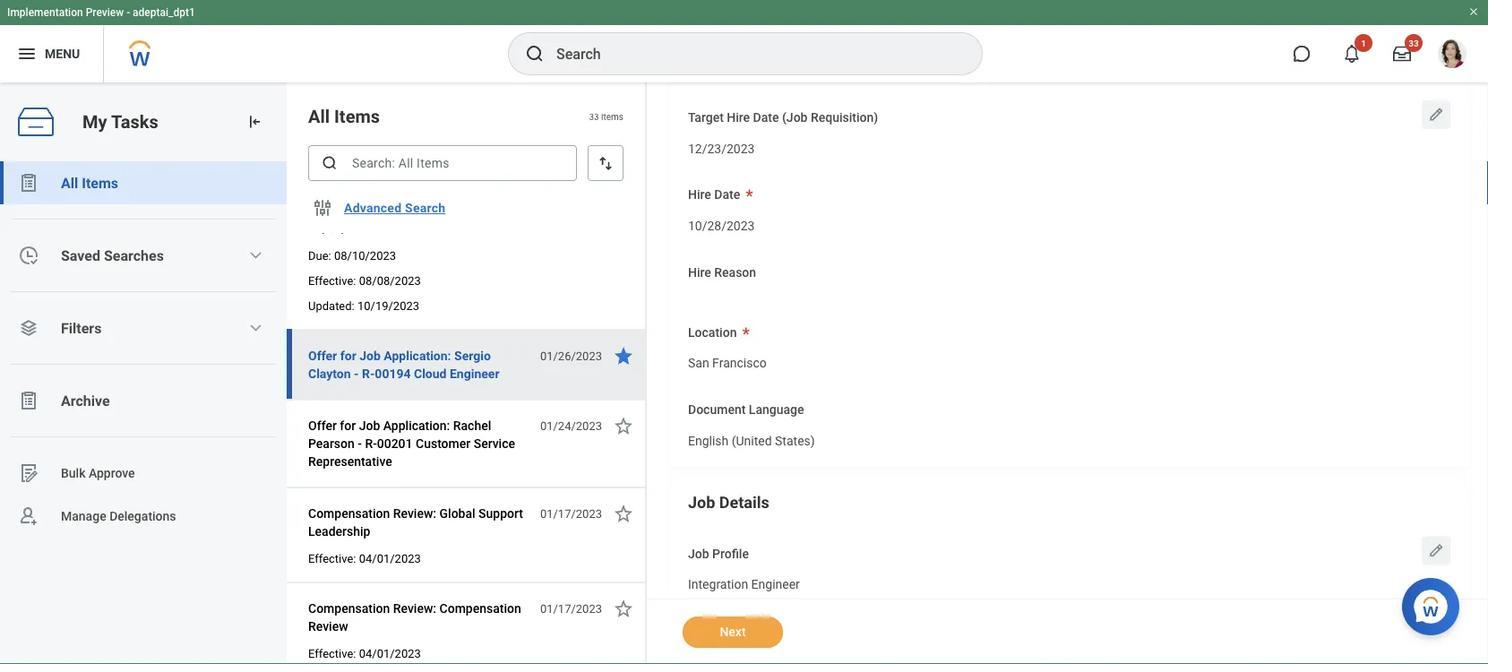 Task type: describe. For each thing, give the bounding box(es) containing it.
clayton
[[308, 366, 351, 381]]

delegations
[[109, 509, 176, 524]]

items inside item list element
[[334, 106, 380, 127]]

hire date
[[688, 188, 741, 202]]

advanced search button
[[337, 190, 453, 226]]

hire for hire date
[[688, 188, 712, 202]]

12/23/2023 text field
[[688, 130, 755, 162]]

due:
[[308, 249, 331, 262]]

star image for effective: 04/01/2023
[[613, 503, 635, 524]]

star image for 01/26/2023
[[613, 345, 635, 367]]

04/01/2023 for compensation
[[359, 647, 421, 660]]

items
[[601, 111, 624, 122]]

details
[[720, 493, 770, 512]]

inbox large image
[[1394, 45, 1412, 63]]

San Francisco text field
[[688, 345, 767, 376]]

33 for 33 items
[[589, 111, 599, 122]]

job profile element
[[688, 566, 800, 598]]

search
[[405, 201, 446, 215]]

(job
[[782, 110, 808, 125]]

due: 08/10/2023
[[308, 249, 396, 262]]

bulk
[[61, 466, 86, 481]]

compensation review: global support leadership
[[308, 506, 523, 539]]

advanced
[[344, 201, 402, 215]]

my tasks
[[82, 111, 158, 132]]

01/26/2023
[[540, 349, 602, 363]]

12/23/2023
[[688, 141, 755, 156]]

08/10/2023
[[334, 249, 396, 262]]

location
[[688, 325, 737, 340]]

reason
[[715, 265, 757, 280]]

item list element
[[287, 82, 647, 664]]

offer for job application: rachel pearson ‎- r-00201 customer service representative button
[[308, 415, 531, 472]]

francisco
[[713, 356, 767, 371]]

tasks
[[111, 111, 158, 132]]

target
[[688, 110, 724, 125]]

1 horizontal spatial date
[[753, 110, 779, 125]]

offer for job application: sergio clayton ‎- r-00194 cloud engineer button
[[308, 345, 531, 385]]

profile logan mcneil image
[[1439, 39, 1467, 72]]

bulk approve link
[[0, 452, 287, 495]]

review inside review employee contracts: lena jung - apprentice office management on 08/08/2023
[[308, 185, 348, 200]]

offer for job application: rachel pearson ‎- r-00201 customer service representative
[[308, 418, 515, 469]]

states)
[[775, 433, 815, 448]]

close environment banner image
[[1469, 6, 1480, 17]]

support
[[479, 506, 523, 521]]

star image for 01/24/2023
[[613, 415, 635, 436]]

sergio
[[454, 348, 491, 363]]

clipboard image for archive
[[18, 390, 39, 411]]

justify image
[[16, 43, 38, 65]]

all items button
[[0, 161, 287, 204]]

engineer inside text box
[[752, 577, 800, 592]]

target hire date (job requisition)
[[688, 110, 879, 125]]

star image for effective: 04/01/2023
[[613, 598, 635, 619]]

33 button
[[1383, 34, 1423, 73]]

search image
[[524, 43, 546, 65]]

manage delegations
[[61, 509, 176, 524]]

bulk approve
[[61, 466, 135, 481]]

lena
[[471, 185, 498, 200]]

customer
[[416, 436, 471, 451]]

33 for 33
[[1409, 38, 1420, 48]]

menu
[[45, 46, 80, 61]]

job profile
[[688, 546, 749, 561]]

(united
[[732, 433, 772, 448]]

user plus image
[[18, 506, 39, 527]]

updated:
[[308, 299, 355, 312]]

integration
[[688, 577, 749, 592]]

employee
[[351, 185, 406, 200]]

manage
[[61, 509, 106, 524]]

job left the details
[[688, 493, 716, 512]]

04/01/2023 for global
[[359, 552, 421, 565]]

apprentice
[[316, 203, 376, 218]]

job details element
[[669, 476, 1471, 664]]

implementation
[[7, 6, 83, 19]]

chevron down image
[[249, 321, 263, 335]]

effective: for compensation review: global support leadership
[[308, 552, 356, 565]]

effective: 04/01/2023 for compensation review: global support leadership
[[308, 552, 421, 565]]

target hire date (job requisition) element
[[688, 130, 755, 162]]

1 button
[[1333, 34, 1373, 73]]

33 items
[[589, 111, 624, 122]]

san
[[688, 356, 710, 371]]

clock check image
[[18, 245, 39, 266]]

compensation review: compensation review button
[[308, 598, 531, 637]]

00194
[[375, 366, 411, 381]]

saved searches
[[61, 247, 164, 264]]

for for pearson
[[340, 418, 356, 433]]

chevron down image
[[249, 248, 263, 263]]

approve
[[89, 466, 135, 481]]

English (United States) text field
[[688, 423, 815, 454]]

profile
[[713, 546, 749, 561]]

document language
[[688, 402, 804, 417]]

office
[[380, 203, 413, 218]]

filters button
[[0, 307, 287, 350]]

searches
[[104, 247, 164, 264]]

for for clayton
[[340, 348, 356, 363]]

01/17/2023 for compensation review: compensation review
[[540, 602, 602, 615]]

jung
[[501, 185, 529, 200]]

global
[[440, 506, 476, 521]]

Search: All Items text field
[[308, 145, 577, 181]]

10/19/2023
[[358, 299, 420, 312]]

preview
[[86, 6, 124, 19]]

all inside button
[[61, 174, 78, 191]]

notifications large image
[[1344, 45, 1361, 63]]

updated: 10/19/2023
[[308, 299, 420, 312]]

perspective image
[[18, 317, 39, 339]]

compensation review: global support leadership button
[[308, 503, 531, 542]]

all items inside item list element
[[308, 106, 380, 127]]

implementation preview -   adeptai_dpt1
[[7, 6, 195, 19]]

my
[[82, 111, 107, 132]]

offer for job application: sergio clayton ‎- r-00194 cloud engineer
[[308, 348, 500, 381]]

1 effective: from the top
[[308, 274, 356, 287]]

r- for 00201
[[365, 436, 377, 451]]

representative
[[308, 454, 392, 469]]

hire date element
[[688, 207, 755, 240]]

effective: for compensation review: compensation review
[[308, 647, 356, 660]]

location element
[[688, 344, 767, 377]]

configure image
[[312, 197, 333, 219]]



Task type: locate. For each thing, give the bounding box(es) containing it.
0 horizontal spatial 33
[[589, 111, 599, 122]]

search image
[[321, 154, 339, 172]]

Integration Engineer text field
[[688, 566, 800, 598]]

items inside button
[[82, 174, 118, 191]]

0 vertical spatial 33
[[1409, 38, 1420, 48]]

all
[[308, 106, 330, 127], [61, 174, 78, 191]]

review: inside the compensation review: global support leadership
[[393, 506, 437, 521]]

1 vertical spatial star image
[[613, 598, 635, 619]]

1 star image from the top
[[613, 345, 635, 367]]

1 vertical spatial clipboard image
[[18, 390, 39, 411]]

review: for global
[[393, 506, 437, 521]]

next button
[[683, 617, 783, 648]]

offer inside offer for job application: sergio clayton ‎- r-00194 cloud engineer
[[308, 348, 337, 363]]

rachel
[[453, 418, 491, 433]]

10/28/2023 text field
[[688, 208, 755, 239]]

offer up 'clayton'
[[308, 348, 337, 363]]

rename image
[[18, 462, 39, 484]]

1 vertical spatial review
[[308, 619, 348, 634]]

edit image
[[1428, 106, 1446, 123]]

2 offer from the top
[[308, 418, 337, 433]]

0 vertical spatial offer
[[308, 348, 337, 363]]

0 horizontal spatial all
[[61, 174, 78, 191]]

1 horizontal spatial all items
[[308, 106, 380, 127]]

all items up search icon
[[308, 106, 380, 127]]

my tasks element
[[0, 82, 287, 664]]

cloud
[[414, 366, 447, 381]]

compensation review: compensation review
[[308, 601, 521, 634]]

1 offer from the top
[[308, 348, 337, 363]]

job up 00194
[[360, 348, 381, 363]]

0 vertical spatial effective:
[[308, 274, 356, 287]]

review: left global
[[393, 506, 437, 521]]

1 vertical spatial date
[[715, 188, 741, 202]]

r- up representative
[[365, 436, 377, 451]]

offer up "pearson"
[[308, 418, 337, 433]]

compensation for compensation review: global support leadership
[[308, 506, 390, 521]]

application: up 00201
[[383, 418, 450, 433]]

2 04/01/2023 from the top
[[359, 647, 421, 660]]

1
[[1362, 38, 1367, 48]]

saved
[[61, 247, 100, 264]]

1 vertical spatial offer
[[308, 418, 337, 433]]

1 horizontal spatial items
[[334, 106, 380, 127]]

r-
[[362, 366, 375, 381], [365, 436, 377, 451]]

1 effective: 04/01/2023 from the top
[[308, 552, 421, 565]]

2 star image from the top
[[613, 598, 635, 619]]

hire left reason
[[688, 265, 712, 280]]

clipboard image inside archive button
[[18, 390, 39, 411]]

job up 00201
[[359, 418, 380, 433]]

all inside item list element
[[308, 106, 330, 127]]

2 clipboard image from the top
[[18, 390, 39, 411]]

date left '(job'
[[753, 110, 779, 125]]

1 vertical spatial star image
[[613, 503, 635, 524]]

date up hire date element
[[715, 188, 741, 202]]

job
[[360, 348, 381, 363], [359, 418, 380, 433], [688, 493, 716, 512], [688, 546, 710, 561]]

review employee contracts: lena jung - apprentice office management on 08/08/2023
[[308, 185, 529, 236]]

1 vertical spatial 33
[[589, 111, 599, 122]]

integration engineer
[[688, 577, 800, 592]]

review
[[308, 185, 348, 200], [308, 619, 348, 634]]

1 star image from the top
[[613, 415, 635, 436]]

job details
[[688, 493, 770, 512]]

application: for customer
[[383, 418, 450, 433]]

menu banner
[[0, 0, 1489, 82]]

33 left profile logan mcneil image
[[1409, 38, 1420, 48]]

english (united states)
[[688, 433, 815, 448]]

all items down my
[[61, 174, 118, 191]]

0 vertical spatial application:
[[384, 348, 451, 363]]

for inside offer for job application: sergio clayton ‎- r-00194 cloud engineer
[[340, 348, 356, 363]]

job left profile
[[688, 546, 710, 561]]

hire up hire date element
[[688, 188, 712, 202]]

application:
[[384, 348, 451, 363], [383, 418, 450, 433]]

1 horizontal spatial all
[[308, 106, 330, 127]]

list
[[0, 161, 287, 538]]

0 vertical spatial review:
[[393, 506, 437, 521]]

‎- for clayton
[[354, 366, 359, 381]]

1 horizontal spatial engineer
[[752, 577, 800, 592]]

job inside offer for job application: rachel pearson ‎- r-00201 customer service representative
[[359, 418, 380, 433]]

‎- inside offer for job application: rachel pearson ‎- r-00201 customer service representative
[[358, 436, 362, 451]]

1 vertical spatial application:
[[383, 418, 450, 433]]

‎- up representative
[[358, 436, 362, 451]]

1 vertical spatial effective:
[[308, 552, 356, 565]]

0 vertical spatial engineer
[[450, 366, 500, 381]]

menu button
[[0, 25, 103, 82]]

1 horizontal spatial 33
[[1409, 38, 1420, 48]]

1 vertical spatial hire
[[688, 188, 712, 202]]

‎-
[[354, 366, 359, 381], [358, 436, 362, 451]]

star image
[[613, 345, 635, 367], [613, 598, 635, 619]]

offer inside offer for job application: rachel pearson ‎- r-00201 customer service representative
[[308, 418, 337, 433]]

engineer
[[450, 366, 500, 381], [752, 577, 800, 592]]

0 vertical spatial star image
[[613, 415, 635, 436]]

clipboard image for all items
[[18, 172, 39, 194]]

application: up the cloud
[[384, 348, 451, 363]]

list containing all items
[[0, 161, 287, 538]]

offer
[[308, 348, 337, 363], [308, 418, 337, 433]]

document language element
[[688, 422, 815, 455]]

0 vertical spatial ‎-
[[354, 366, 359, 381]]

hire
[[727, 110, 750, 125], [688, 188, 712, 202], [688, 265, 712, 280]]

1 vertical spatial items
[[82, 174, 118, 191]]

1 horizontal spatial -
[[308, 203, 312, 218]]

job inside offer for job application: sergio clayton ‎- r-00194 cloud engineer
[[360, 348, 381, 363]]

1 vertical spatial ‎-
[[358, 436, 362, 451]]

08/08/2023 up 10/19/2023
[[359, 274, 421, 287]]

04/01/2023 down the compensation review: global support leadership
[[359, 552, 421, 565]]

r- inside offer for job application: sergio clayton ‎- r-00194 cloud engineer
[[362, 366, 375, 381]]

compensation for compensation review: compensation review
[[308, 601, 390, 616]]

review employee contracts: lena jung - apprentice office management on 08/08/2023 button
[[308, 182, 531, 239]]

all up saved
[[61, 174, 78, 191]]

language
[[749, 402, 804, 417]]

transformation import image
[[246, 113, 264, 131]]

effective: 04/01/2023 down compensation review: compensation review
[[308, 647, 421, 660]]

‎- for pearson
[[358, 436, 362, 451]]

33 left items
[[589, 111, 599, 122]]

0 vertical spatial date
[[753, 110, 779, 125]]

items up search icon
[[334, 106, 380, 127]]

effective: 08/08/2023
[[308, 274, 421, 287]]

1 vertical spatial r-
[[365, 436, 377, 451]]

r- inside offer for job application: rachel pearson ‎- r-00201 customer service representative
[[365, 436, 377, 451]]

r- for 00194
[[362, 366, 375, 381]]

review:
[[393, 506, 437, 521], [393, 601, 437, 616]]

edit image
[[1428, 542, 1446, 560]]

0 vertical spatial for
[[340, 348, 356, 363]]

2 star image from the top
[[613, 503, 635, 524]]

engineer right integration
[[752, 577, 800, 592]]

effective: 04/01/2023
[[308, 552, 421, 565], [308, 647, 421, 660]]

hire right target
[[727, 110, 750, 125]]

engineer down the sergio
[[450, 366, 500, 381]]

08/08/2023 inside review employee contracts: lena jung - apprentice office management on 08/08/2023
[[308, 221, 375, 236]]

33 inside button
[[1409, 38, 1420, 48]]

offer for offer for job application: sergio clayton ‎- r-00194 cloud engineer
[[308, 348, 337, 363]]

2 effective: from the top
[[308, 552, 356, 565]]

service
[[474, 436, 515, 451]]

1 vertical spatial 04/01/2023
[[359, 647, 421, 660]]

contracts:
[[409, 185, 467, 200]]

all items inside button
[[61, 174, 118, 191]]

1 vertical spatial engineer
[[752, 577, 800, 592]]

for up 'clayton'
[[340, 348, 356, 363]]

‎- right 'clayton'
[[354, 366, 359, 381]]

2 vertical spatial effective:
[[308, 647, 356, 660]]

0 vertical spatial review
[[308, 185, 348, 200]]

0 horizontal spatial -
[[127, 6, 130, 19]]

0 horizontal spatial items
[[82, 174, 118, 191]]

engineer inside offer for job application: sergio clayton ‎- r-00194 cloud engineer
[[450, 366, 500, 381]]

1 for from the top
[[340, 348, 356, 363]]

hire for hire reason
[[688, 265, 712, 280]]

english
[[688, 433, 729, 448]]

application: for cloud
[[384, 348, 451, 363]]

next
[[720, 625, 746, 640]]

1 review: from the top
[[393, 506, 437, 521]]

00201
[[377, 436, 413, 451]]

33 inside item list element
[[589, 111, 599, 122]]

advanced search
[[344, 201, 446, 215]]

10/28/2023
[[688, 219, 755, 233]]

document
[[688, 402, 746, 417]]

1 vertical spatial effective: 04/01/2023
[[308, 647, 421, 660]]

- left apprentice
[[308, 203, 312, 218]]

application: inside offer for job application: sergio clayton ‎- r-00194 cloud engineer
[[384, 348, 451, 363]]

review: down compensation review: global support leadership button
[[393, 601, 437, 616]]

clipboard image left the archive
[[18, 390, 39, 411]]

pearson
[[308, 436, 355, 451]]

01/17/2023 for compensation review: global support leadership
[[540, 507, 602, 520]]

1 vertical spatial for
[[340, 418, 356, 433]]

saved searches button
[[0, 234, 287, 277]]

for up "pearson"
[[340, 418, 356, 433]]

2 vertical spatial hire
[[688, 265, 712, 280]]

0 vertical spatial effective: 04/01/2023
[[308, 552, 421, 565]]

- inside menu banner
[[127, 6, 130, 19]]

star image
[[613, 415, 635, 436], [613, 503, 635, 524]]

0 vertical spatial 01/17/2023
[[540, 507, 602, 520]]

on
[[494, 203, 508, 218]]

sort image
[[597, 154, 615, 172]]

0 horizontal spatial all items
[[61, 174, 118, 191]]

0 vertical spatial all
[[308, 106, 330, 127]]

04/01/2023 down compensation review: compensation review
[[359, 647, 421, 660]]

manage delegations link
[[0, 495, 287, 538]]

0 vertical spatial 08/08/2023
[[308, 221, 375, 236]]

for
[[340, 348, 356, 363], [340, 418, 356, 433]]

requisition)
[[811, 110, 879, 125]]

0 vertical spatial items
[[334, 106, 380, 127]]

all items
[[308, 106, 380, 127], [61, 174, 118, 191]]

1 vertical spatial all
[[61, 174, 78, 191]]

effective:
[[308, 274, 356, 287], [308, 552, 356, 565], [308, 647, 356, 660]]

review: for compensation
[[393, 601, 437, 616]]

0 vertical spatial 04/01/2023
[[359, 552, 421, 565]]

0 horizontal spatial engineer
[[450, 366, 500, 381]]

for inside offer for job application: rachel pearson ‎- r-00201 customer service representative
[[340, 418, 356, 433]]

0 vertical spatial hire
[[727, 110, 750, 125]]

clipboard image inside "all items" button
[[18, 172, 39, 194]]

adeptai_dpt1
[[133, 6, 195, 19]]

1 clipboard image from the top
[[18, 172, 39, 194]]

Search Workday  search field
[[557, 34, 946, 73]]

review: inside compensation review: compensation review
[[393, 601, 437, 616]]

compensation inside the compensation review: global support leadership
[[308, 506, 390, 521]]

0 vertical spatial -
[[127, 6, 130, 19]]

offer for offer for job application: rachel pearson ‎- r-00201 customer service representative
[[308, 418, 337, 433]]

0 vertical spatial star image
[[613, 345, 635, 367]]

2 review from the top
[[308, 619, 348, 634]]

- inside review employee contracts: lena jung - apprentice office management on 08/08/2023
[[308, 203, 312, 218]]

2 01/17/2023 from the top
[[540, 602, 602, 615]]

2 for from the top
[[340, 418, 356, 433]]

date
[[753, 110, 779, 125], [715, 188, 741, 202]]

1 01/17/2023 from the top
[[540, 507, 602, 520]]

0 vertical spatial r-
[[362, 366, 375, 381]]

archive
[[61, 392, 110, 409]]

2 review: from the top
[[393, 601, 437, 616]]

3 effective: from the top
[[308, 647, 356, 660]]

clipboard image up clock check icon at the top of page
[[18, 172, 39, 194]]

- right preview
[[127, 6, 130, 19]]

all up search icon
[[308, 106, 330, 127]]

1 vertical spatial 01/17/2023
[[540, 602, 602, 615]]

1 vertical spatial 08/08/2023
[[359, 274, 421, 287]]

0 vertical spatial all items
[[308, 106, 380, 127]]

1 review from the top
[[308, 185, 348, 200]]

effective: 04/01/2023 for compensation review: compensation review
[[308, 647, 421, 660]]

r- right 'clayton'
[[362, 366, 375, 381]]

review inside compensation review: compensation review
[[308, 619, 348, 634]]

clipboard image
[[18, 172, 39, 194], [18, 390, 39, 411]]

08/08/2023 down apprentice
[[308, 221, 375, 236]]

effective: 04/01/2023 down leadership
[[308, 552, 421, 565]]

filters
[[61, 320, 102, 337]]

leadership
[[308, 524, 371, 539]]

1 vertical spatial -
[[308, 203, 312, 218]]

application: inside offer for job application: rachel pearson ‎- r-00201 customer service representative
[[383, 418, 450, 433]]

‎- inside offer for job application: sergio clayton ‎- r-00194 cloud engineer
[[354, 366, 359, 381]]

0 vertical spatial clipboard image
[[18, 172, 39, 194]]

1 04/01/2023 from the top
[[359, 552, 421, 565]]

01/24/2023
[[540, 419, 602, 432]]

0 horizontal spatial date
[[715, 188, 741, 202]]

-
[[127, 6, 130, 19], [308, 203, 312, 218]]

1 vertical spatial review:
[[393, 601, 437, 616]]

items down my
[[82, 174, 118, 191]]

archive button
[[0, 379, 287, 422]]

hire reason
[[688, 265, 757, 280]]

2 effective: 04/01/2023 from the top
[[308, 647, 421, 660]]

san francisco
[[688, 356, 767, 371]]

1 vertical spatial all items
[[61, 174, 118, 191]]



Task type: vqa. For each thing, say whether or not it's contained in the screenshot.
Review
yes



